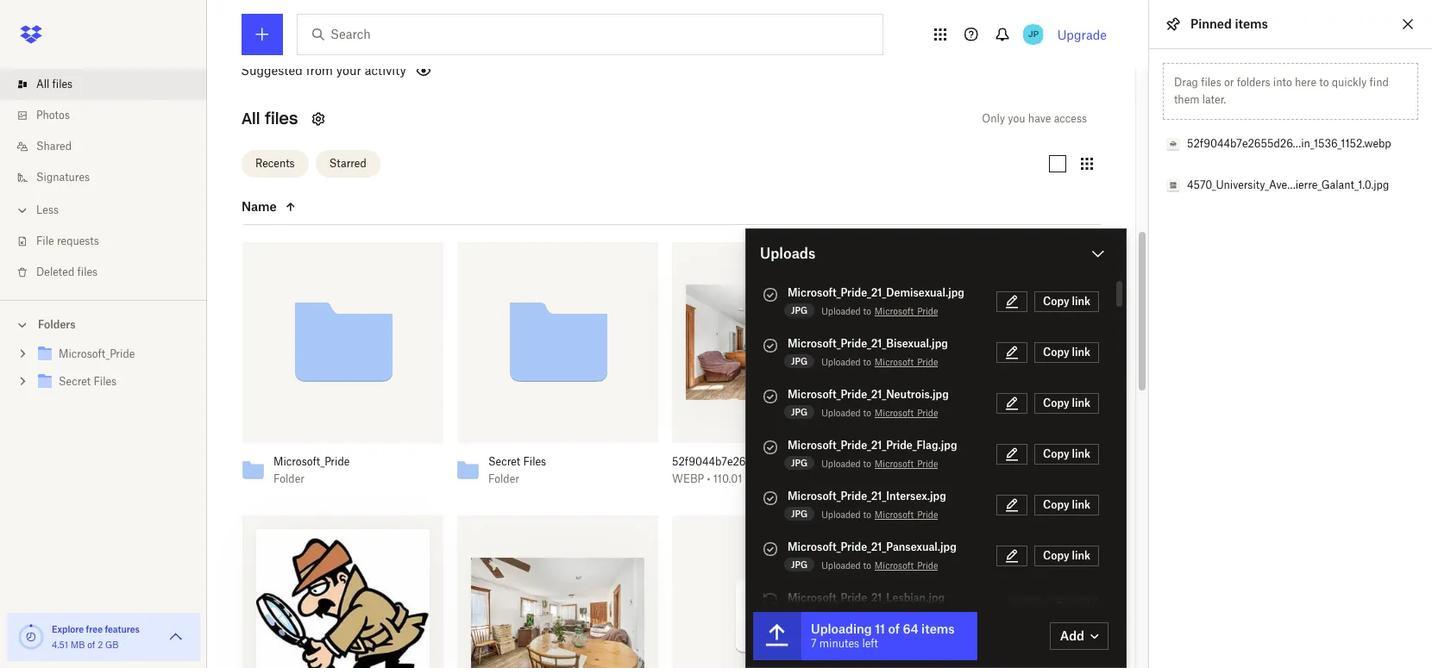 Task type: locate. For each thing, give the bounding box(es) containing it.
all files list item
[[0, 69, 207, 100]]

1 vertical spatial files
[[523, 455, 546, 468]]

shared
[[36, 140, 72, 153]]

jpg right activity
[[411, 69, 431, 82]]

to down microsoft_pride_21_neutrois.jpg
[[863, 408, 871, 418]]

jpg for microsoft_pride_21_intersex.jpg
[[791, 509, 808, 519]]

folders
[[38, 318, 76, 331]]

jpg down microsoft_pride_21_bisexual.jpg
[[791, 356, 808, 367]]

link for microsoft_pride_21_pride_flag.jpg
[[1072, 448, 1091, 461]]

6 to from the top
[[863, 561, 871, 571]]

uploaded for microsoft_pride_21_demisexual.jpg
[[822, 306, 861, 317]]

copy for microsoft_pride_21_neutrois.jpg
[[1043, 397, 1070, 410]]

kb down 52f9044b7e265…thin_1536_1152 button
[[745, 472, 760, 485]]

jp button
[[1020, 21, 1047, 48]]

items inside uploading 11 of 64 items 7 minutes left
[[922, 622, 955, 637]]

1 copy link from the top
[[1043, 295, 1091, 308]]

of right 11
[[888, 622, 900, 637]]

to down microsoft_pride_21_intersex.jpg
[[863, 510, 871, 520]]

dropbox
[[315, 69, 357, 82], [440, 69, 482, 82]]

5 copy link from the top
[[1043, 499, 1091, 512]]

2 vertical spatial files
[[77, 266, 98, 279]]

1 vertical spatial files
[[265, 108, 298, 128]]

signatures link
[[14, 162, 207, 193]]

5 link from the top
[[1072, 499, 1091, 512]]

1 vertical spatial all
[[242, 108, 260, 128]]

kb inside '4570_university…ierre_galant_1.0 jpg • 260.44 kb'
[[954, 472, 968, 485]]

uploaded for microsoft_pride_21_intersex.jpg
[[822, 510, 861, 520]]

3 copy from the top
[[1043, 397, 1070, 410]]

microsoft_pride
[[875, 306, 938, 317], [59, 348, 135, 361], [875, 357, 938, 368], [875, 408, 938, 418], [274, 455, 350, 468], [875, 459, 938, 469], [875, 510, 938, 520], [875, 561, 938, 571]]

0 horizontal spatial kb
[[745, 472, 760, 485]]

1 horizontal spatial of
[[888, 622, 900, 637]]

0 vertical spatial files
[[52, 78, 73, 91]]

copy link button for microsoft_pride_21_pride_flag.jpg
[[1035, 444, 1099, 465]]

0 horizontal spatial items
[[922, 622, 955, 637]]

uploaded to microsoft_pride for microsoft_pride_21_bisexual.jpg
[[822, 357, 938, 368]]

4 copy from the top
[[1043, 448, 1070, 461]]

1 kb from the left
[[745, 472, 760, 485]]

1 vertical spatial items
[[922, 622, 955, 637]]

files
[[52, 78, 73, 91], [265, 108, 298, 128], [77, 266, 98, 279]]

uploaded
[[822, 306, 861, 317], [822, 357, 861, 368], [822, 408, 861, 418], [822, 459, 861, 469], [822, 510, 861, 520], [822, 561, 861, 571]]

6 copy link from the top
[[1043, 550, 1091, 563]]

3 upload complete image from the top
[[760, 387, 781, 407]]

microsoft_pride link for microsoft_pride_21_neutrois.jpg
[[875, 406, 938, 421]]

1 horizontal spatial secret
[[488, 455, 520, 468]]

5 copy from the top
[[1043, 499, 1070, 512]]

cancel button
[[1047, 597, 1099, 618]]

requests
[[57, 235, 99, 248]]

secret files button
[[488, 455, 627, 469]]

files up photos
[[52, 78, 73, 91]]

2 copy link from the top
[[1043, 346, 1091, 359]]

0 horizontal spatial of
[[87, 640, 95, 651]]

7
[[811, 638, 817, 651]]

uploaded to microsoft_pride
[[822, 306, 938, 317], [822, 357, 938, 368], [822, 408, 938, 418], [822, 459, 938, 469], [822, 510, 938, 520], [822, 561, 938, 571]]

to
[[863, 306, 871, 317], [863, 357, 871, 368], [863, 408, 871, 418], [863, 459, 871, 469], [863, 510, 871, 520], [863, 561, 871, 571]]

260.44
[[916, 472, 951, 485]]

deleted files
[[36, 266, 98, 279]]

• inside folder • dropbox button
[[309, 69, 312, 82]]

secret for secret files
[[59, 375, 91, 388]]

uploaded to microsoft_pride down microsoft_pride_21_bisexual.jpg
[[822, 357, 938, 368]]

microsoft_pride link down microsoft_pride_21_intersex.jpg
[[875, 507, 938, 523]]

all up photos
[[36, 78, 49, 91]]

4570_university…ierre_galant_1.0
[[887, 455, 1049, 468]]

microsoft_pride link
[[875, 304, 938, 319], [35, 343, 193, 367], [875, 355, 938, 370], [875, 406, 938, 421], [875, 456, 938, 472], [875, 507, 938, 523], [875, 558, 938, 574]]

to for microsoft_pride_21_intersex.jpg
[[863, 510, 871, 520]]

kb
[[745, 472, 760, 485], [954, 472, 968, 485]]

upload complete image for microsoft_pride_21_demisexual.jpg
[[760, 285, 781, 305]]

free
[[86, 625, 103, 635]]

items right pinned
[[1235, 16, 1268, 31]]

52f9044b7e265…thin_1536_1152
[[672, 455, 832, 468]]

3 copy link from the top
[[1043, 397, 1091, 410]]

left
[[862, 638, 878, 651]]

uploaded to microsoft_pride down the microsoft_pride_21_demisexual.jpg
[[822, 306, 938, 317]]

microsoft_pride_21_neutrois.jpg
[[788, 388, 949, 401]]

0 vertical spatial secret
[[59, 375, 91, 388]]

1 copy from the top
[[1043, 295, 1070, 308]]

5 uploaded from the top
[[822, 510, 861, 520]]

files inside secret files folder
[[523, 455, 546, 468]]

all files up photos
[[36, 78, 73, 91]]

folder
[[275, 69, 306, 82], [274, 472, 305, 485], [488, 472, 519, 485]]

microsoft_pride link down microsoft_pride_21_neutrois.jpg
[[875, 406, 938, 421]]

uploaded to microsoft_pride down microsoft_pride_21_pride_flag.jpg
[[822, 459, 938, 469]]

deleted
[[36, 266, 74, 279]]

uploaded for microsoft_pride_21_bisexual.jpg
[[822, 357, 861, 368]]

uploaded down microsoft_pride_21_bisexual.jpg
[[822, 357, 861, 368]]

2 copy from the top
[[1043, 346, 1070, 359]]

files
[[94, 375, 117, 388], [523, 455, 546, 468]]

kb for jpg • 260.44 kb
[[954, 472, 968, 485]]

to down microsoft_pride_21_pansexual.jpg
[[863, 561, 871, 571]]

microsoft_pride for microsoft_pride_21_pansexual.jpg
[[875, 561, 938, 571]]

uploaded down microsoft_pride_21_neutrois.jpg
[[822, 408, 861, 418]]

1 horizontal spatial kb
[[954, 472, 968, 485]]

folder, secret files row
[[450, 242, 658, 498]]

110.01
[[713, 472, 742, 485]]

secret
[[59, 375, 91, 388], [488, 455, 520, 468]]

uploading file status
[[753, 613, 802, 664]]

microsoft_pride for microsoft_pride_21_bisexual.jpg
[[875, 357, 938, 368]]

add
[[1060, 629, 1085, 644]]

file, download (1).jpeg row
[[887, 516, 1088, 669]]

microsoft_pride inside row
[[274, 455, 350, 468]]

4570_university_ave…ierre_galant_1.0.jpg
[[1187, 179, 1390, 192]]

jpg for microsoft_pride_21_bisexual.jpg
[[791, 356, 808, 367]]

1 horizontal spatial dropbox
[[440, 69, 482, 82]]

uploading file image left 7
[[753, 613, 802, 661]]

52f9044b7e2655d26…in_1536_1152.webp
[[1187, 137, 1392, 150]]

5 uploaded to microsoft_pride from the top
[[822, 510, 938, 520]]

jpg up microsoft_pride_21_lesbian.jpg
[[791, 560, 808, 570]]

4 copy link from the top
[[1043, 448, 1091, 461]]

6 copy link button from the top
[[1035, 546, 1099, 567]]

0 horizontal spatial dropbox
[[315, 69, 357, 82]]

0 horizontal spatial secret
[[59, 375, 91, 388]]

link for microsoft_pride_21_bisexual.jpg
[[1072, 346, 1091, 359]]

1 horizontal spatial files
[[77, 266, 98, 279]]

microsoft_pride for microsoft_pride_21_pride_flag.jpg
[[875, 459, 938, 469]]

copy for microsoft_pride_21_bisexual.jpg
[[1043, 346, 1070, 359]]

copy link for microsoft_pride_21_pansexual.jpg
[[1043, 550, 1091, 563]]

all up recents
[[242, 108, 260, 128]]

1 vertical spatial of
[[87, 640, 95, 651]]

uploaded down microsoft_pride_21_pansexual.jpg
[[822, 561, 861, 571]]

kb down 4570_university…ierre_galant_1.0 button
[[954, 472, 968, 485]]

1 to from the top
[[863, 306, 871, 317]]

upload complete image for microsoft_pride_21_pansexual.jpg
[[760, 539, 781, 560]]

5 upload complete image from the top
[[760, 539, 781, 560]]

suggested from your activity
[[241, 63, 406, 77]]

6 copy from the top
[[1043, 550, 1070, 563]]

microsoft_pride link down the microsoft_pride_21_demisexual.jpg
[[875, 304, 938, 319]]

to down microsoft_pride_21_bisexual.jpg
[[863, 357, 871, 368]]

files inside group
[[94, 375, 117, 388]]

jpg for microsoft_pride_21_demisexual.jpg
[[791, 305, 808, 316]]

• left the "110.01"
[[707, 472, 711, 485]]

dropbox for jpg • dropbox
[[440, 69, 482, 82]]

files right deleted
[[77, 266, 98, 279]]

kb inside 52f9044b7e265…thin_1536_1152 webp • 110.01 kb
[[745, 472, 760, 485]]

uploaded down microsoft_pride_21_pride_flag.jpg
[[822, 459, 861, 469]]

all
[[36, 78, 49, 91], [242, 108, 260, 128]]

0 horizontal spatial all files
[[36, 78, 73, 91]]

0 vertical spatial all
[[36, 78, 49, 91]]

uploading file image
[[760, 590, 781, 611], [753, 613, 802, 661]]

copy link button for microsoft_pride_21_intersex.jpg
[[1035, 495, 1099, 516]]

0 horizontal spatial files
[[94, 375, 117, 388]]

of inside explore free features 4.51 mb of 2 gb
[[87, 640, 95, 651]]

microsoft_pride link for microsoft_pride_21_pride_flag.jpg
[[875, 456, 938, 472]]

folder inside folder • dropbox button
[[275, 69, 306, 82]]

all files link
[[14, 69, 207, 100]]

3 uploaded from the top
[[822, 408, 861, 418]]

files for secret files folder
[[523, 455, 546, 468]]

1 uploaded from the top
[[822, 306, 861, 317]]

microsoft_pride for microsoft_pride_21_intersex.jpg
[[875, 510, 938, 520]]

4 copy link button from the top
[[1035, 444, 1099, 465]]

secret inside group
[[59, 375, 91, 388]]

link for microsoft_pride_21_demisexual.jpg
[[1072, 295, 1091, 308]]

microsoft_pride link up 260.44
[[875, 456, 938, 472]]

all files
[[36, 78, 73, 91], [242, 108, 298, 128]]

of
[[888, 622, 900, 637], [87, 640, 95, 651]]

0 horizontal spatial all
[[36, 78, 49, 91]]

0 vertical spatial of
[[888, 622, 900, 637]]

copy link
[[1043, 295, 1091, 308], [1043, 346, 1091, 359], [1043, 397, 1091, 410], [1043, 448, 1091, 461], [1043, 499, 1091, 512], [1043, 550, 1091, 563]]

jpg for microsoft_pride_21_neutrois.jpg
[[791, 407, 808, 418]]

microsoft_pride link for microsoft_pride_21_intersex.jpg
[[875, 507, 938, 523]]

4570_university…ierre_galant_1.0 jpg • 260.44 kb
[[887, 455, 1049, 485]]

uploaded to microsoft_pride down microsoft_pride_21_neutrois.jpg
[[822, 408, 938, 418]]

uploaded to microsoft_pride down microsoft_pride_21_intersex.jpg
[[822, 510, 938, 520]]

jpg down 52f9044b7e265…thin_1536_1152 webp • 110.01 kb
[[791, 509, 808, 519]]

secret inside secret files folder
[[488, 455, 520, 468]]

pinned items
[[1191, 16, 1268, 31]]

files for deleted files link
[[77, 266, 98, 279]]

all files inside list item
[[36, 78, 73, 91]]

copy
[[1043, 295, 1070, 308], [1043, 346, 1070, 359], [1043, 397, 1070, 410], [1043, 448, 1070, 461], [1043, 499, 1070, 512], [1043, 550, 1070, 563]]

microsoft_pride_21_lesbian.jpg cancel
[[788, 592, 1091, 614]]

0 vertical spatial items
[[1235, 16, 1268, 31]]

3 uploaded to microsoft_pride from the top
[[822, 408, 938, 418]]

0 vertical spatial files
[[94, 375, 117, 388]]

link
[[1072, 295, 1091, 308], [1072, 346, 1091, 359], [1072, 397, 1091, 410], [1072, 448, 1091, 461], [1072, 499, 1091, 512], [1072, 550, 1091, 563]]

1 horizontal spatial all
[[242, 108, 260, 128]]

copy link for microsoft_pride_21_pride_flag.jpg
[[1043, 448, 1091, 461]]

files for all files link
[[52, 78, 73, 91]]

copy link for microsoft_pride_21_demisexual.jpg
[[1043, 295, 1091, 308]]

4 link from the top
[[1072, 448, 1091, 461]]

1 uploaded to microsoft_pride from the top
[[822, 306, 938, 317]]

recents
[[255, 157, 295, 170]]

1 copy link button from the top
[[1035, 292, 1099, 312]]

all files up recents
[[242, 108, 298, 128]]

upload complete image
[[760, 285, 781, 305], [760, 336, 781, 356], [760, 387, 781, 407], [760, 488, 781, 509], [760, 539, 781, 560]]

5 to from the top
[[863, 510, 871, 520]]

to down microsoft_pride_21_pride_flag.jpg
[[863, 459, 871, 469]]

microsoft_pride link up "secret files" link
[[35, 343, 193, 367]]

copy link for microsoft_pride_21_neutrois.jpg
[[1043, 397, 1091, 410]]

upload complete image for microsoft_pride_21_intersex.jpg
[[760, 488, 781, 509]]

uploaded down the microsoft_pride_21_demisexual.jpg
[[822, 306, 861, 317]]

jpg up microsoft_pride_21_intersex.jpg
[[887, 472, 907, 485]]

0 horizontal spatial files
[[52, 78, 73, 91]]

3 to from the top
[[863, 408, 871, 418]]

secret files folder
[[488, 455, 546, 485]]

3 link from the top
[[1072, 397, 1091, 410]]

2 upload complete image from the top
[[760, 336, 781, 356]]

items down microsoft_pride_21_lesbian.jpg cancel on the bottom of the page
[[922, 622, 955, 637]]

jpg inside button
[[411, 69, 431, 82]]

2 copy link button from the top
[[1035, 343, 1099, 363]]

1 horizontal spatial all files
[[242, 108, 298, 128]]

64
[[903, 622, 919, 637]]

shared link
[[14, 131, 207, 162]]

quota usage element
[[17, 624, 45, 651]]

microsoft_pride link down microsoft_pride_21_pansexual.jpg
[[875, 558, 938, 574]]

5 copy link button from the top
[[1035, 495, 1099, 516]]

1 link from the top
[[1072, 295, 1091, 308]]

6 link from the top
[[1072, 550, 1091, 563]]

of left 2
[[87, 640, 95, 651]]

3 copy link button from the top
[[1035, 393, 1099, 414]]

2 dropbox from the left
[[440, 69, 482, 82]]

to down the microsoft_pride_21_demisexual.jpg
[[863, 306, 871, 317]]

•
[[309, 69, 312, 82], [434, 69, 437, 82], [707, 472, 711, 485], [909, 472, 913, 485]]

files left the folder settings icon
[[265, 108, 298, 128]]

jpg right upload complete image at the bottom right
[[791, 458, 808, 469]]

jpg up 52f9044b7e265…thin_1536_1152 button
[[791, 407, 808, 418]]

uploading file image up uploading file status
[[760, 590, 781, 611]]

1 vertical spatial secret
[[488, 455, 520, 468]]

to for microsoft_pride_21_pansexual.jpg
[[863, 561, 871, 571]]

microsoft_pride link for microsoft_pride_21_demisexual.jpg
[[875, 304, 938, 319]]

• right activity
[[434, 69, 437, 82]]

upgrade
[[1058, 27, 1107, 42]]

0 vertical spatial all files
[[36, 78, 73, 91]]

folder, microsoft_pride row
[[236, 242, 444, 498]]

2 kb from the left
[[954, 472, 968, 485]]

6 uploaded to microsoft_pride from the top
[[822, 561, 938, 571]]

list
[[0, 59, 207, 300]]

file, db165f6aaa73d95c9004256537e7037b-uncropped_scaled_within_1536_1152.webp row
[[457, 516, 658, 669]]

microsoft_pride link down microsoft_pride_21_bisexual.jpg
[[875, 355, 938, 370]]

microsoft_pride_21_pansexual.jpg
[[788, 541, 957, 554]]

explore
[[52, 625, 84, 635]]

• inside 52f9044b7e265…thin_1536_1152 webp • 110.01 kb
[[707, 472, 711, 485]]

to for microsoft_pride_21_demisexual.jpg
[[863, 306, 871, 317]]

kb for webp • 110.01 kb
[[745, 472, 760, 485]]

uploaded to microsoft_pride for microsoft_pride_21_pansexual.jpg
[[822, 561, 938, 571]]

explore free features 4.51 mb of 2 gb
[[52, 625, 140, 651]]

to for microsoft_pride_21_pride_flag.jpg
[[863, 459, 871, 469]]

• left 260.44
[[909, 472, 913, 485]]

4 to from the top
[[863, 459, 871, 469]]

files inside list item
[[52, 78, 73, 91]]

2 uploaded from the top
[[822, 357, 861, 368]]

2 to from the top
[[863, 357, 871, 368]]

jpg inside '4570_university…ierre_galant_1.0 jpg • 260.44 kb'
[[887, 472, 907, 485]]

secret files link
[[35, 371, 193, 394]]

• left your
[[309, 69, 312, 82]]

uploaded down microsoft_pride_21_intersex.jpg
[[822, 510, 861, 520]]

access
[[1054, 112, 1087, 125]]

1 horizontal spatial files
[[523, 455, 546, 468]]

4 upload complete image from the top
[[760, 488, 781, 509]]

file, 52f9044b7e2655d26eb85c0b2abdc392-uncropped_scaled_within_1536_1152.webp row
[[665, 242, 873, 498]]

6 uploaded from the top
[[822, 561, 861, 571]]

uploaded to microsoft_pride down microsoft_pride_21_pansexual.jpg
[[822, 561, 938, 571]]

1 dropbox from the left
[[315, 69, 357, 82]]

2 uploaded to microsoft_pride from the top
[[822, 357, 938, 368]]

jpg down uploads
[[791, 305, 808, 316]]

1 upload complete image from the top
[[760, 285, 781, 305]]

4 uploaded from the top
[[822, 459, 861, 469]]

jpg
[[411, 69, 431, 82], [791, 305, 808, 316], [791, 356, 808, 367], [791, 407, 808, 418], [791, 458, 808, 469], [887, 472, 907, 485], [791, 509, 808, 519], [791, 560, 808, 570]]

group
[[0, 337, 207, 409]]

2 link from the top
[[1072, 346, 1091, 359]]

4 uploaded to microsoft_pride from the top
[[822, 459, 938, 469]]



Task type: describe. For each thing, give the bounding box(es) containing it.
copy link for microsoft_pride_21_intersex.jpg
[[1043, 499, 1091, 512]]

starred
[[329, 157, 367, 170]]

link for microsoft_pride_21_intersex.jpg
[[1072, 499, 1091, 512]]

webp
[[672, 472, 704, 485]]

signatures
[[36, 171, 90, 184]]

52f9044b7e265…thin_1536_1152 button
[[672, 455, 835, 469]]

copy link button for microsoft_pride_21_bisexual.jpg
[[1035, 343, 1099, 363]]

dropbox for folder • dropbox
[[315, 69, 357, 82]]

microsoft_pride link for microsoft_pride_21_pansexual.jpg
[[875, 558, 938, 574]]

copy for microsoft_pride_21_pride_flag.jpg
[[1043, 448, 1070, 461]]

file, 4570_university_ave____pierre_galant_1.0.jpg row
[[880, 242, 1088, 498]]

dropbox image
[[14, 17, 48, 52]]

link for microsoft_pride_21_pansexual.jpg
[[1072, 550, 1091, 563]]

4570_university…ierre_galant_1.0 button
[[887, 455, 1050, 469]]

minutes
[[820, 638, 860, 651]]

to for microsoft_pride_21_neutrois.jpg
[[863, 408, 871, 418]]

52f9044b7e265…thin_1536_1152 webp • 110.01 kb
[[672, 455, 832, 485]]

only you have access
[[982, 112, 1087, 125]]

microsoft_pride folder
[[274, 455, 350, 485]]

uploaded for microsoft_pride_21_neutrois.jpg
[[822, 408, 861, 418]]

uploaded to microsoft_pride for microsoft_pride_21_intersex.jpg
[[822, 510, 938, 520]]

2 horizontal spatial files
[[265, 108, 298, 128]]

1 vertical spatial uploading file image
[[753, 613, 802, 661]]

secret files
[[59, 375, 117, 388]]

all inside list item
[[36, 78, 49, 91]]

from
[[306, 63, 333, 77]]

Search in folder "Dropbox" text field
[[330, 25, 847, 44]]

• inside jpg • dropbox button
[[434, 69, 437, 82]]

group containing microsoft_pride
[[0, 337, 207, 409]]

jpg • dropbox button
[[411, 69, 529, 82]]

file
[[36, 235, 54, 248]]

upload complete image for microsoft_pride_21_neutrois.jpg
[[760, 387, 781, 407]]

jpg for microsoft_pride_21_pride_flag.jpg
[[791, 458, 808, 469]]

suggested
[[241, 63, 303, 77]]

name button
[[242, 197, 387, 218]]

gb
[[105, 640, 119, 651]]

of inside uploading 11 of 64 items 7 minutes left
[[888, 622, 900, 637]]

• inside '4570_university…ierre_galant_1.0 jpg • 260.44 kb'
[[909, 472, 913, 485]]

1 vertical spatial all files
[[242, 108, 298, 128]]

1 horizontal spatial items
[[1235, 16, 1268, 31]]

mb
[[70, 640, 85, 651]]

uploading 11 of 64 items 7 minutes left
[[811, 622, 955, 651]]

close right sidebar image
[[1398, 14, 1419, 35]]

file requests link
[[14, 226, 207, 257]]

folder inside secret files folder
[[488, 472, 519, 485]]

microsoft_pride link inside group
[[35, 343, 193, 367]]

microsoft_pride button
[[274, 455, 412, 469]]

52f9044b7e2655d26eb85c0b2abdc392 uncropped_scaled_within_1536_1152.webp image
[[1163, 134, 1184, 154]]

only
[[982, 112, 1005, 125]]

0 vertical spatial uploading file image
[[760, 590, 781, 611]]

microsoft_pride_21_demisexual.jpg
[[788, 286, 965, 299]]

copy link button for microsoft_pride_21_pansexual.jpg
[[1035, 546, 1099, 567]]

file, dev-build (1).zip row
[[672, 516, 873, 669]]

folders button
[[0, 311, 207, 337]]

uploads alert
[[746, 229, 1127, 669]]

folder settings image
[[308, 108, 329, 129]]

pinned
[[1191, 16, 1232, 31]]

microsoft_pride link for microsoft_pride_21_bisexual.jpg
[[875, 355, 938, 370]]

upgrade link
[[1058, 27, 1107, 42]]

folder • dropbox
[[275, 69, 357, 82]]

add button
[[1050, 623, 1109, 651]]

uploaded for microsoft_pride_21_pansexual.jpg
[[822, 561, 861, 571]]

folder inside microsoft_pride folder
[[274, 472, 305, 485]]

to for microsoft_pride_21_bisexual.jpg
[[863, 357, 871, 368]]

deleted files link
[[14, 257, 207, 288]]

4.51
[[52, 640, 68, 651]]

microsoft_pride_21_pride_flag.jpg
[[788, 439, 957, 452]]

jp
[[1028, 28, 1039, 40]]

copy for microsoft_pride_21_pansexual.jpg
[[1043, 550, 1070, 563]]

less image
[[14, 202, 31, 219]]

file requests
[[36, 235, 99, 248]]

2
[[98, 640, 103, 651]]

copy link for microsoft_pride_21_bisexual.jpg
[[1043, 346, 1091, 359]]

you
[[1008, 112, 1026, 125]]

secret for secret files folder
[[488, 455, 520, 468]]

files for secret files
[[94, 375, 117, 388]]

4570_university_ave____pierre_galant_1.0.jpg image
[[1163, 175, 1184, 196]]

link for microsoft_pride_21_neutrois.jpg
[[1072, 397, 1091, 410]]

uploaded to microsoft_pride for microsoft_pride_21_neutrois.jpg
[[822, 408, 938, 418]]

uploaded to microsoft_pride for microsoft_pride_21_demisexual.jpg
[[822, 306, 938, 317]]

upload complete image for microsoft_pride_21_bisexual.jpg
[[760, 336, 781, 356]]

4570_university_ave…ierre_galant_1.0.jpg link
[[1187, 177, 1391, 194]]

list containing all files
[[0, 59, 207, 300]]

microsoft_pride for microsoft_pride_21_demisexual.jpg
[[875, 306, 938, 317]]

your
[[336, 63, 362, 77]]

microsoft_pride_21_bisexual.jpg
[[788, 337, 948, 350]]

file, 1703238.jpg row
[[242, 516, 444, 669]]

microsoft_pride_21_intersex.jpg
[[788, 490, 946, 503]]

uploading
[[811, 622, 872, 637]]

copy for microsoft_pride_21_demisexual.jpg
[[1043, 295, 1070, 308]]

copy link button for microsoft_pride_21_neutrois.jpg
[[1035, 393, 1099, 414]]

uploaded for microsoft_pride_21_pride_flag.jpg
[[822, 459, 861, 469]]

uploaded to microsoft_pride for microsoft_pride_21_pride_flag.jpg
[[822, 459, 938, 469]]

jpg • dropbox
[[411, 69, 482, 82]]

folder • dropbox button
[[275, 69, 368, 82]]

less
[[36, 204, 59, 217]]

photos link
[[14, 100, 207, 131]]

name
[[242, 199, 277, 214]]

uploads
[[760, 245, 816, 262]]

11
[[875, 622, 885, 637]]

recents button
[[242, 150, 309, 178]]

photos
[[36, 109, 70, 122]]

have
[[1028, 112, 1051, 125]]

upload complete image
[[760, 437, 781, 458]]

copy link button for microsoft_pride_21_demisexual.jpg
[[1035, 292, 1099, 312]]

52f9044b7e2655d26…in_1536_1152.webp link
[[1187, 135, 1392, 153]]

cancel
[[1055, 601, 1091, 614]]

jpg for microsoft_pride_21_pansexual.jpg
[[791, 560, 808, 570]]

microsoft_pride for microsoft_pride_21_neutrois.jpg
[[875, 408, 938, 418]]

starred button
[[315, 150, 380, 178]]

microsoft_pride_21_lesbian.jpg
[[788, 592, 945, 605]]

features
[[105, 625, 140, 635]]

activity
[[365, 63, 406, 77]]

copy for microsoft_pride_21_intersex.jpg
[[1043, 499, 1070, 512]]



Task type: vqa. For each thing, say whether or not it's contained in the screenshot.
Copy link button
yes



